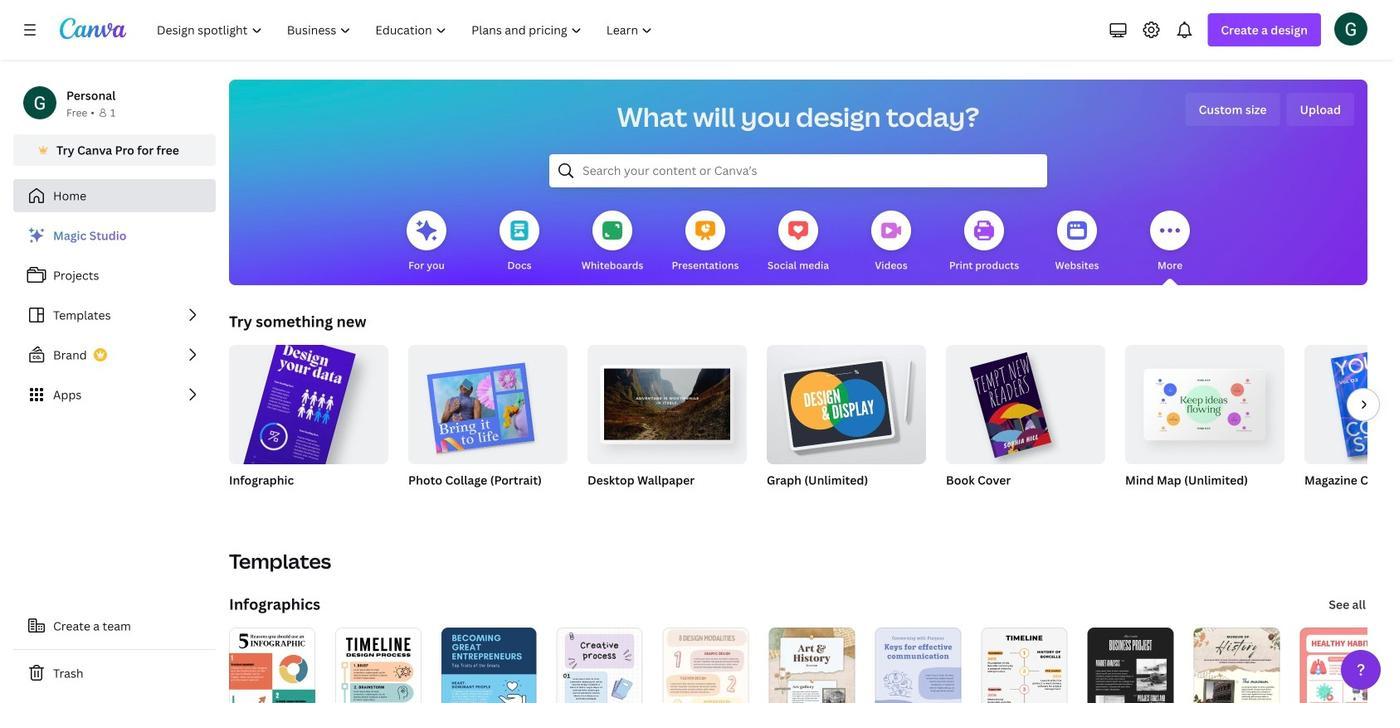 Task type: locate. For each thing, give the bounding box(es) containing it.
greg robinson image
[[1334, 12, 1368, 45]]

list
[[13, 219, 216, 412]]

group
[[227, 333, 388, 545], [227, 333, 388, 545], [408, 339, 568, 510], [408, 339, 568, 465], [588, 339, 747, 510], [588, 339, 747, 465], [767, 339, 926, 510], [767, 339, 926, 465], [946, 345, 1105, 510], [946, 345, 1105, 465], [1125, 345, 1285, 510], [1305, 345, 1394, 510]]

None search field
[[549, 154, 1047, 188]]



Task type: describe. For each thing, give the bounding box(es) containing it.
top level navigation element
[[146, 13, 667, 46]]

Search search field
[[583, 155, 1014, 187]]



Task type: vqa. For each thing, say whether or not it's contained in the screenshot.
The Top Level Navigation element
yes



